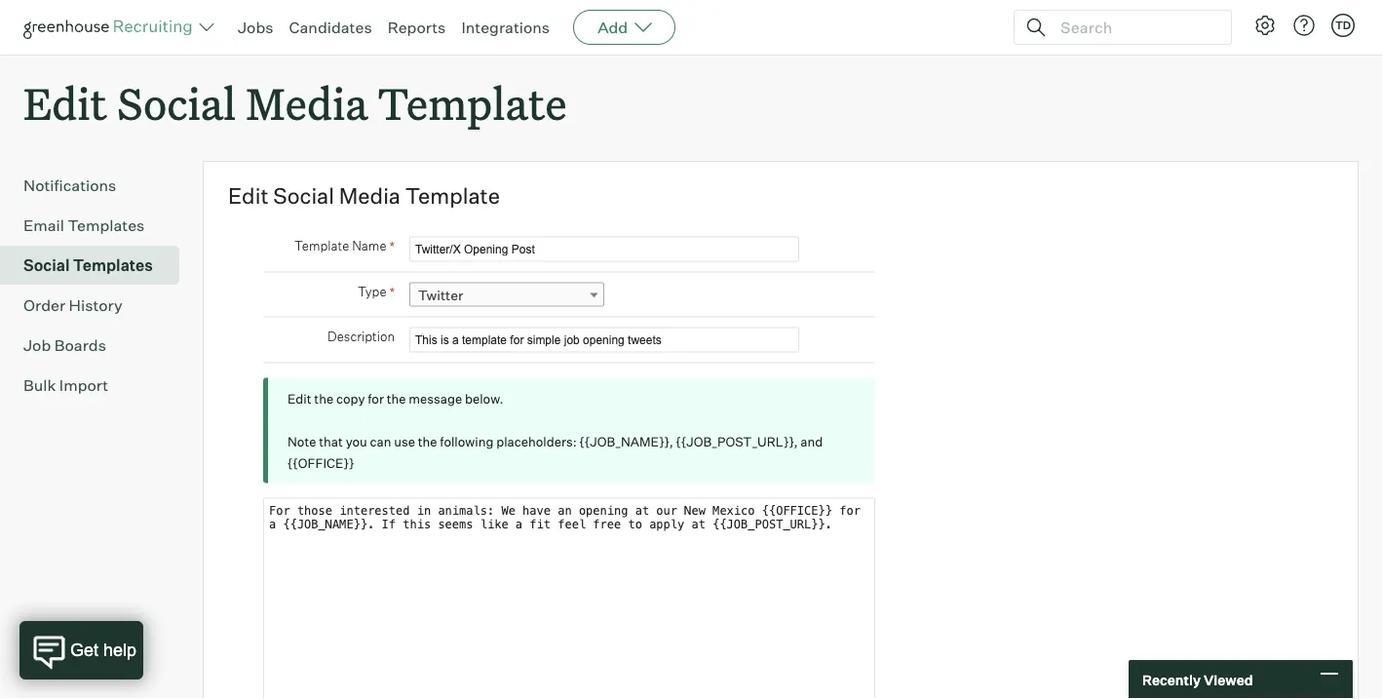 Task type: locate. For each thing, give the bounding box(es) containing it.
template inside template name *
[[295, 238, 349, 254]]

2 horizontal spatial the
[[418, 434, 437, 449]]

td button
[[1332, 14, 1356, 37]]

that
[[319, 434, 343, 449]]

* right type
[[390, 283, 395, 301]]

* right name
[[390, 238, 395, 255]]

0 horizontal spatial social
[[23, 256, 70, 275]]

td button
[[1328, 10, 1359, 41]]

0 horizontal spatial edit
[[23, 74, 107, 132]]

Template Name text field
[[410, 237, 800, 262]]

templates up social templates 'link'
[[68, 216, 145, 235]]

below.
[[465, 391, 504, 406]]

recently
[[1143, 671, 1201, 688]]

candidates link
[[289, 18, 372, 37]]

1 horizontal spatial edit
[[228, 183, 269, 209]]

social templates
[[23, 256, 153, 275]]

copy
[[336, 391, 365, 406]]

media
[[246, 74, 368, 132], [339, 183, 401, 209]]

edit social media template
[[23, 74, 567, 132], [228, 183, 500, 209]]

the
[[314, 391, 334, 406], [387, 391, 406, 406], [418, 434, 437, 449]]

template
[[378, 74, 567, 132], [405, 183, 500, 209], [295, 238, 349, 254]]

templates inside 'link'
[[73, 256, 153, 275]]

recently viewed
[[1143, 671, 1254, 688]]

edit
[[23, 74, 107, 132], [228, 183, 269, 209], [288, 391, 312, 406]]

name
[[352, 238, 387, 254]]

boards
[[54, 336, 106, 355]]

Description text field
[[410, 327, 800, 353]]

email templates link
[[23, 214, 172, 237]]

1 horizontal spatial social
[[117, 74, 236, 132]]

td
[[1336, 19, 1352, 32]]

{{job_name}},
[[580, 434, 674, 449]]

the right for
[[387, 391, 406, 406]]

0 vertical spatial edit social media template
[[23, 74, 567, 132]]

2 * from the top
[[390, 283, 395, 301]]

twitter
[[418, 286, 464, 303]]

edit for edit the copy for the message below.
[[288, 391, 312, 406]]

and
[[801, 434, 823, 449]]

greenhouse recruiting image
[[23, 16, 199, 39]]

1 vertical spatial *
[[390, 283, 395, 301]]

add
[[598, 18, 628, 37]]

1 vertical spatial templates
[[73, 256, 153, 275]]

the right use
[[418, 434, 437, 449]]

reports
[[388, 18, 446, 37]]

order history
[[23, 296, 123, 315]]

templates
[[68, 216, 145, 235], [73, 256, 153, 275]]

1 vertical spatial edit social media template
[[228, 183, 500, 209]]

Search text field
[[1056, 13, 1214, 41]]

media up name
[[339, 183, 401, 209]]

candidates
[[289, 18, 372, 37]]

0 horizontal spatial the
[[314, 391, 334, 406]]

0 vertical spatial edit
[[23, 74, 107, 132]]

add button
[[574, 10, 676, 45]]

use
[[394, 434, 415, 449]]

2 vertical spatial template
[[295, 238, 349, 254]]

edit for edit social media template
[[228, 183, 269, 209]]

2 vertical spatial social
[[23, 256, 70, 275]]

the left copy at the left
[[314, 391, 334, 406]]

{{job_name}}, {{job_post_url}}, and {{office}}
[[288, 434, 823, 471]]

type
[[358, 284, 387, 300]]

For those interested in animals: We have an opening at our New Mexico {{OFFICE}} for a {{JOB_NAME}}. If this seems like a fit feel free to apply at {{JOB_POST_URL}}. text field
[[263, 498, 876, 699]]

templates down email templates link
[[73, 256, 153, 275]]

0 vertical spatial *
[[390, 238, 395, 255]]

edit social media template up name
[[228, 183, 500, 209]]

edit social media template down candidates in the top of the page
[[23, 74, 567, 132]]

integrations link
[[462, 18, 550, 37]]

bulk
[[23, 376, 56, 395]]

1 vertical spatial template
[[405, 183, 500, 209]]

media down candidates in the top of the page
[[246, 74, 368, 132]]

social
[[117, 74, 236, 132], [273, 183, 335, 209], [23, 256, 70, 275]]

note
[[288, 434, 316, 449]]

1 horizontal spatial the
[[387, 391, 406, 406]]

templates for social templates
[[73, 256, 153, 275]]

2 vertical spatial edit
[[288, 391, 312, 406]]

description
[[328, 329, 395, 344]]

email templates
[[23, 216, 145, 235]]

viewed
[[1204, 671, 1254, 688]]

import
[[59, 376, 108, 395]]

0 vertical spatial templates
[[68, 216, 145, 235]]

*
[[390, 238, 395, 255], [390, 283, 395, 301]]

2 horizontal spatial edit
[[288, 391, 312, 406]]

1 vertical spatial edit
[[228, 183, 269, 209]]

2 horizontal spatial social
[[273, 183, 335, 209]]

social templates link
[[23, 254, 172, 277]]

message
[[409, 391, 462, 406]]



Task type: describe. For each thing, give the bounding box(es) containing it.
1 vertical spatial media
[[339, 183, 401, 209]]

note that you can use the following placeholders:
[[288, 434, 580, 449]]

job
[[23, 336, 51, 355]]

{{job_post_url}},
[[676, 434, 798, 449]]

order
[[23, 296, 65, 315]]

1 vertical spatial social
[[273, 183, 335, 209]]

job boards link
[[23, 334, 172, 357]]

0 vertical spatial template
[[378, 74, 567, 132]]

template name *
[[295, 238, 395, 255]]

notifications
[[23, 176, 116, 195]]

job boards
[[23, 336, 106, 355]]

twitter link
[[410, 283, 605, 307]]

order history link
[[23, 294, 172, 317]]

for
[[368, 391, 384, 406]]

jobs link
[[238, 18, 274, 37]]

1 * from the top
[[390, 238, 395, 255]]

placeholders:
[[497, 434, 577, 449]]

history
[[69, 296, 123, 315]]

templates for email templates
[[68, 216, 145, 235]]

0 vertical spatial media
[[246, 74, 368, 132]]

notifications link
[[23, 174, 172, 197]]

you
[[346, 434, 367, 449]]

following
[[440, 434, 494, 449]]

integrations
[[462, 18, 550, 37]]

{{office}}
[[288, 455, 354, 471]]

email
[[23, 216, 64, 235]]

bulk import
[[23, 376, 108, 395]]

bulk import link
[[23, 374, 172, 397]]

configure image
[[1254, 14, 1278, 37]]

edit the copy for the message below.
[[288, 391, 504, 406]]

reports link
[[388, 18, 446, 37]]

social inside 'link'
[[23, 256, 70, 275]]

can
[[370, 434, 392, 449]]

jobs
[[238, 18, 274, 37]]

type *
[[358, 283, 395, 301]]

0 vertical spatial social
[[117, 74, 236, 132]]



Task type: vqa. For each thing, say whether or not it's contained in the screenshot.
the "reports"
yes



